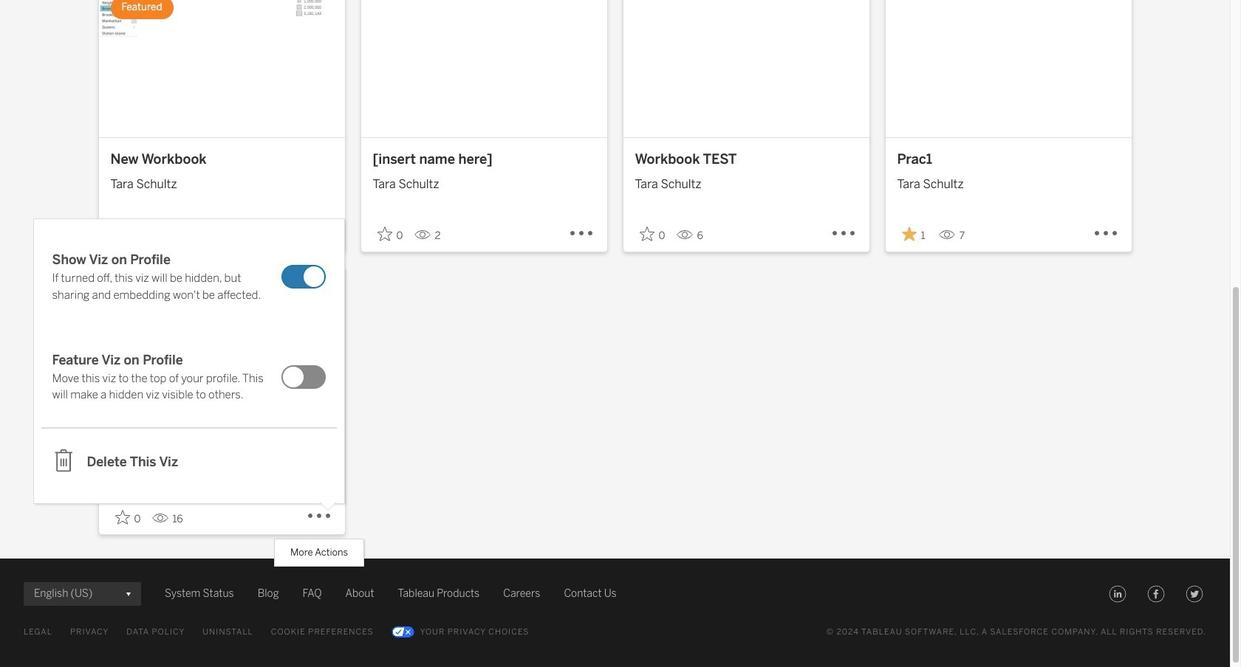 Task type: vqa. For each thing, say whether or not it's contained in the screenshot.
Remove Favorite "image"
yes



Task type: describe. For each thing, give the bounding box(es) containing it.
add favorite image for middle the add favorite button
[[377, 227, 392, 242]]

add favorite image for the leftmost the add favorite button
[[115, 510, 130, 525]]

0 horizontal spatial add favorite button
[[110, 506, 146, 530]]

2 remove favorite button from the left
[[897, 223, 933, 247]]

remove favorite image
[[902, 227, 917, 242]]

workbook thumbnail image for rightmost the add favorite button
[[623, 0, 869, 137]]

workbook thumbnail image for middle the add favorite button
[[361, 0, 607, 137]]

1 menu item from the top
[[41, 227, 337, 327]]



Task type: locate. For each thing, give the bounding box(es) containing it.
selected language element
[[34, 583, 131, 607]]

0 vertical spatial add favorite image
[[377, 227, 392, 242]]

1 horizontal spatial add favorite button
[[373, 223, 408, 247]]

workbook thumbnail image for 1st remove favorite button from right
[[886, 0, 1132, 137]]

2 horizontal spatial add favorite button
[[635, 223, 671, 247]]

dialog
[[34, 218, 344, 511]]

add favorite image
[[377, 227, 392, 242], [115, 510, 130, 525]]

1 vertical spatial add favorite image
[[115, 510, 130, 525]]

0 horizontal spatial remove favorite button
[[110, 223, 146, 247]]

featured element
[[110, 0, 173, 19]]

workbook thumbnail image
[[99, 0, 345, 137], [361, 0, 607, 137], [623, 0, 869, 137], [886, 0, 1132, 137], [99, 268, 345, 420]]

1 remove favorite button from the left
[[110, 223, 146, 247]]

list options menu
[[34, 220, 344, 504]]

0 horizontal spatial add favorite image
[[115, 510, 130, 525]]

1 horizontal spatial add favorite image
[[377, 227, 392, 242]]

Remove Favorite button
[[110, 223, 146, 247], [897, 223, 933, 247]]

Add Favorite button
[[373, 223, 408, 247], [635, 223, 671, 247], [110, 506, 146, 530]]

menu item
[[41, 227, 337, 327], [41, 327, 337, 429]]

1 horizontal spatial remove favorite button
[[897, 223, 933, 247]]

add favorite image
[[639, 227, 654, 242]]

more actions image
[[306, 504, 333, 531]]

2 menu item from the top
[[41, 327, 337, 429]]



